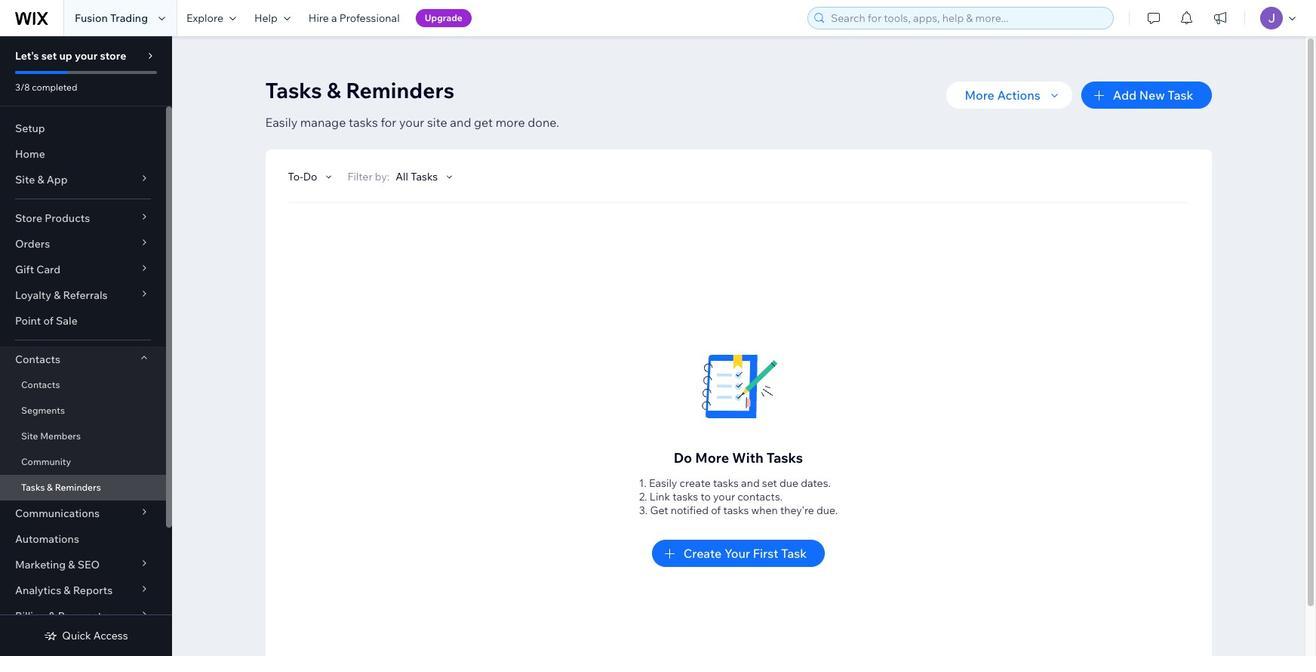 Task type: locate. For each thing, give the bounding box(es) containing it.
tasks right the to
[[713, 476, 739, 490]]

site & app
[[15, 173, 68, 186]]

contacts up segments
[[21, 379, 60, 390]]

2 horizontal spatial your
[[714, 490, 736, 504]]

1 vertical spatial your
[[399, 115, 425, 130]]

easily
[[265, 115, 298, 130], [649, 476, 678, 490]]

1 vertical spatial site
[[21, 430, 38, 442]]

your inside the 1. easily create tasks and set due dates. 2. link tasks to your contacts. 3. get notified of tasks when they're due.
[[714, 490, 736, 504]]

reminders up for
[[346, 77, 455, 103]]

task inside button
[[1168, 88, 1194, 103]]

reminders down community link
[[55, 482, 101, 493]]

3/8 completed
[[15, 82, 77, 93]]

1 vertical spatial set
[[762, 476, 778, 490]]

create your first task button
[[652, 540, 825, 567]]

&
[[327, 77, 341, 103], [37, 173, 44, 186], [54, 288, 61, 302], [47, 482, 53, 493], [68, 558, 75, 572], [64, 584, 71, 597], [49, 609, 55, 623]]

more left actions
[[965, 88, 995, 103]]

contacts down point of sale
[[15, 353, 60, 366]]

1 vertical spatial and
[[741, 476, 760, 490]]

3/8
[[15, 82, 30, 93]]

& left the reports
[[64, 584, 71, 597]]

0 vertical spatial contacts
[[15, 353, 60, 366]]

due
[[780, 476, 799, 490]]

& for loyalty & referrals popup button
[[54, 288, 61, 302]]

& for site & app dropdown button
[[37, 173, 44, 186]]

0 horizontal spatial set
[[41, 49, 57, 63]]

for
[[381, 115, 397, 130]]

& right loyalty
[[54, 288, 61, 302]]

task
[[1168, 88, 1194, 103], [782, 546, 807, 561]]

tasks & reminders up for
[[265, 77, 455, 103]]

loyalty
[[15, 288, 51, 302]]

& right billing
[[49, 609, 55, 623]]

card
[[36, 263, 61, 276]]

0 horizontal spatial task
[[782, 546, 807, 561]]

1 horizontal spatial reminders
[[346, 77, 455, 103]]

& down community on the bottom left of the page
[[47, 482, 53, 493]]

site down segments
[[21, 430, 38, 442]]

do left filter
[[303, 170, 317, 183]]

0 horizontal spatial tasks & reminders
[[21, 482, 101, 493]]

due.
[[817, 504, 838, 517]]

of right the to
[[711, 504, 721, 517]]

0 horizontal spatial do
[[303, 170, 317, 183]]

analytics & reports button
[[0, 578, 166, 603]]

1. easily create tasks and set due dates. 2. link tasks to your contacts. 3. get notified of tasks when they're due.
[[639, 476, 838, 517]]

help
[[254, 11, 278, 25]]

set left the up
[[41, 49, 57, 63]]

store products button
[[0, 205, 166, 231]]

reports
[[73, 584, 113, 597]]

easily right '1.'
[[649, 476, 678, 490]]

actions
[[998, 88, 1041, 103]]

more
[[496, 115, 525, 130]]

1 vertical spatial do
[[674, 449, 693, 467]]

task right first at right
[[782, 546, 807, 561]]

upgrade button
[[416, 9, 472, 27]]

tasks & reminders
[[265, 77, 455, 103], [21, 482, 101, 493]]

and left get
[[450, 115, 471, 130]]

1 vertical spatial reminders
[[55, 482, 101, 493]]

& inside "dropdown button"
[[68, 558, 75, 572]]

0 horizontal spatial of
[[43, 314, 54, 328]]

0 vertical spatial site
[[15, 173, 35, 186]]

dates.
[[801, 476, 831, 490]]

1 vertical spatial tasks & reminders
[[21, 482, 101, 493]]

0 vertical spatial easily
[[265, 115, 298, 130]]

professional
[[340, 11, 400, 25]]

filter
[[348, 170, 373, 183]]

1 horizontal spatial of
[[711, 504, 721, 517]]

with
[[733, 449, 764, 467]]

your right the up
[[75, 49, 98, 63]]

community link
[[0, 449, 166, 475]]

store
[[100, 49, 126, 63]]

0 horizontal spatial more
[[696, 449, 730, 467]]

your
[[725, 546, 751, 561]]

3.
[[639, 504, 648, 517]]

contacts inside popup button
[[15, 353, 60, 366]]

gift card button
[[0, 257, 166, 282]]

segments
[[21, 405, 65, 416]]

hire a professional
[[309, 11, 400, 25]]

reminders inside sidebar element
[[55, 482, 101, 493]]

& inside dropdown button
[[37, 173, 44, 186]]

to
[[701, 490, 711, 504]]

tasks & reminders inside tasks & reminders link
[[21, 482, 101, 493]]

& inside popup button
[[49, 609, 55, 623]]

tasks right all on the left of the page
[[411, 170, 438, 183]]

more
[[965, 88, 995, 103], [696, 449, 730, 467]]

0 vertical spatial more
[[965, 88, 995, 103]]

add
[[1114, 88, 1137, 103]]

done.
[[528, 115, 560, 130]]

they're
[[781, 504, 815, 517]]

do up create on the bottom of the page
[[674, 449, 693, 467]]

and down the with
[[741, 476, 760, 490]]

0 vertical spatial do
[[303, 170, 317, 183]]

0 horizontal spatial reminders
[[55, 482, 101, 493]]

0 horizontal spatial easily
[[265, 115, 298, 130]]

set
[[41, 49, 57, 63], [762, 476, 778, 490]]

2 vertical spatial your
[[714, 490, 736, 504]]

your inside sidebar element
[[75, 49, 98, 63]]

your right for
[[399, 115, 425, 130]]

help button
[[245, 0, 300, 36]]

segments link
[[0, 398, 166, 424]]

hire
[[309, 11, 329, 25]]

more up create on the bottom of the page
[[696, 449, 730, 467]]

0 vertical spatial task
[[1168, 88, 1194, 103]]

1 vertical spatial contacts
[[21, 379, 60, 390]]

tasks left when
[[724, 504, 749, 517]]

to-do
[[288, 170, 317, 183]]

task right new
[[1168, 88, 1194, 103]]

0 vertical spatial tasks & reminders
[[265, 77, 455, 103]]

0 vertical spatial your
[[75, 49, 98, 63]]

set left due
[[762, 476, 778, 490]]

1 horizontal spatial task
[[1168, 88, 1194, 103]]

let's set up your store
[[15, 49, 126, 63]]

1 vertical spatial task
[[782, 546, 807, 561]]

1 horizontal spatial easily
[[649, 476, 678, 490]]

app
[[47, 173, 68, 186]]

& left seo
[[68, 558, 75, 572]]

0 vertical spatial set
[[41, 49, 57, 63]]

tasks
[[349, 115, 378, 130], [713, 476, 739, 490], [673, 490, 699, 504], [724, 504, 749, 517]]

1 vertical spatial easily
[[649, 476, 678, 490]]

1 horizontal spatial more
[[965, 88, 995, 103]]

tasks up manage
[[265, 77, 322, 103]]

more actions button
[[947, 82, 1073, 109]]

setup
[[15, 122, 45, 135]]

site
[[15, 173, 35, 186], [21, 430, 38, 442]]

contacts for contacts popup button
[[15, 353, 60, 366]]

automations
[[15, 532, 79, 546]]

tasks down community on the bottom left of the page
[[21, 482, 45, 493]]

& left app
[[37, 173, 44, 186]]

2.
[[639, 490, 648, 504]]

site down home
[[15, 173, 35, 186]]

0 horizontal spatial your
[[75, 49, 98, 63]]

1 horizontal spatial set
[[762, 476, 778, 490]]

do
[[303, 170, 317, 183], [674, 449, 693, 467]]

1 horizontal spatial and
[[741, 476, 760, 490]]

& for tasks & reminders link at the bottom
[[47, 482, 53, 493]]

analytics & reports
[[15, 584, 113, 597]]

0 vertical spatial of
[[43, 314, 54, 328]]

point
[[15, 314, 41, 328]]

task inside button
[[782, 546, 807, 561]]

explore
[[187, 11, 223, 25]]

of left sale
[[43, 314, 54, 328]]

easily left manage
[[265, 115, 298, 130]]

site inside dropdown button
[[15, 173, 35, 186]]

1 vertical spatial more
[[696, 449, 730, 467]]

your right the to
[[714, 490, 736, 504]]

tasks & reminders up communications
[[21, 482, 101, 493]]

1 vertical spatial of
[[711, 504, 721, 517]]

0 horizontal spatial and
[[450, 115, 471, 130]]

reminders
[[346, 77, 455, 103], [55, 482, 101, 493]]

site & app button
[[0, 167, 166, 193]]

a
[[332, 11, 337, 25]]

site members
[[21, 430, 81, 442]]



Task type: describe. For each thing, give the bounding box(es) containing it.
sidebar element
[[0, 36, 172, 656]]

contacts button
[[0, 347, 166, 372]]

trading
[[110, 11, 148, 25]]

all tasks button
[[396, 170, 456, 183]]

gift card
[[15, 263, 61, 276]]

hire a professional link
[[300, 0, 409, 36]]

tasks inside sidebar element
[[21, 482, 45, 493]]

first
[[753, 546, 779, 561]]

access
[[93, 629, 128, 643]]

payments
[[58, 609, 107, 623]]

contacts link
[[0, 372, 166, 398]]

communications
[[15, 507, 100, 520]]

0 vertical spatial and
[[450, 115, 471, 130]]

tasks up due
[[767, 449, 803, 467]]

gift
[[15, 263, 34, 276]]

site
[[427, 115, 447, 130]]

of inside sidebar element
[[43, 314, 54, 328]]

to-do button
[[288, 170, 336, 183]]

0 vertical spatial reminders
[[346, 77, 455, 103]]

notified
[[671, 504, 709, 517]]

up
[[59, 49, 72, 63]]

orders
[[15, 237, 50, 251]]

set inside the 1. easily create tasks and set due dates. 2. link tasks to your contacts. 3. get notified of tasks when they're due.
[[762, 476, 778, 490]]

quick access button
[[44, 629, 128, 643]]

billing & payments button
[[0, 603, 166, 629]]

link
[[650, 490, 671, 504]]

quick
[[62, 629, 91, 643]]

set inside sidebar element
[[41, 49, 57, 63]]

point of sale
[[15, 314, 78, 328]]

site for site members
[[21, 430, 38, 442]]

loyalty & referrals
[[15, 288, 108, 302]]

tasks left for
[[349, 115, 378, 130]]

setup link
[[0, 116, 166, 141]]

point of sale link
[[0, 308, 166, 334]]

add new task button
[[1082, 82, 1212, 109]]

marketing & seo
[[15, 558, 100, 572]]

tasks & reminders link
[[0, 475, 166, 501]]

& for marketing & seo "dropdown button"
[[68, 558, 75, 572]]

1 horizontal spatial your
[[399, 115, 425, 130]]

1 horizontal spatial tasks & reminders
[[265, 77, 455, 103]]

store
[[15, 211, 42, 225]]

filter by:
[[348, 170, 390, 183]]

1.
[[639, 476, 647, 490]]

automations link
[[0, 526, 166, 552]]

do more with tasks
[[674, 449, 803, 467]]

home link
[[0, 141, 166, 167]]

contacts for contacts link
[[21, 379, 60, 390]]

to-
[[288, 170, 303, 183]]

marketing & seo button
[[0, 552, 166, 578]]

loyalty & referrals button
[[0, 282, 166, 308]]

fusion
[[75, 11, 108, 25]]

get
[[650, 504, 669, 517]]

create
[[684, 546, 722, 561]]

all
[[396, 170, 408, 183]]

get
[[474, 115, 493, 130]]

& up manage
[[327, 77, 341, 103]]

quick access
[[62, 629, 128, 643]]

community
[[21, 456, 71, 467]]

analytics
[[15, 584, 61, 597]]

manage
[[300, 115, 346, 130]]

billing & payments
[[15, 609, 107, 623]]

& for the analytics & reports popup button
[[64, 584, 71, 597]]

marketing
[[15, 558, 66, 572]]

orders button
[[0, 231, 166, 257]]

by:
[[375, 170, 390, 183]]

products
[[45, 211, 90, 225]]

1 horizontal spatial do
[[674, 449, 693, 467]]

when
[[752, 504, 778, 517]]

communications button
[[0, 501, 166, 526]]

all tasks
[[396, 170, 438, 183]]

site for site & app
[[15, 173, 35, 186]]

let's
[[15, 49, 39, 63]]

Search for tools, apps, help & more... field
[[827, 8, 1109, 29]]

fusion trading
[[75, 11, 148, 25]]

easily manage tasks for your site and get more done.
[[265, 115, 560, 130]]

easily inside the 1. easily create tasks and set due dates. 2. link tasks to your contacts. 3. get notified of tasks when they're due.
[[649, 476, 678, 490]]

more actions
[[965, 88, 1041, 103]]

create
[[680, 476, 711, 490]]

seo
[[78, 558, 100, 572]]

home
[[15, 147, 45, 161]]

completed
[[32, 82, 77, 93]]

contacts.
[[738, 490, 783, 504]]

referrals
[[63, 288, 108, 302]]

create your first task
[[684, 546, 807, 561]]

upgrade
[[425, 12, 463, 23]]

more inside button
[[965, 88, 995, 103]]

site members link
[[0, 424, 166, 449]]

of inside the 1. easily create tasks and set due dates. 2. link tasks to your contacts. 3. get notified of tasks when they're due.
[[711, 504, 721, 517]]

add new task
[[1114, 88, 1194, 103]]

billing
[[15, 609, 46, 623]]

and inside the 1. easily create tasks and set due dates. 2. link tasks to your contacts. 3. get notified of tasks when they're due.
[[741, 476, 760, 490]]

new
[[1140, 88, 1166, 103]]

tasks left the to
[[673, 490, 699, 504]]

sale
[[56, 314, 78, 328]]

& for billing & payments popup button
[[49, 609, 55, 623]]



